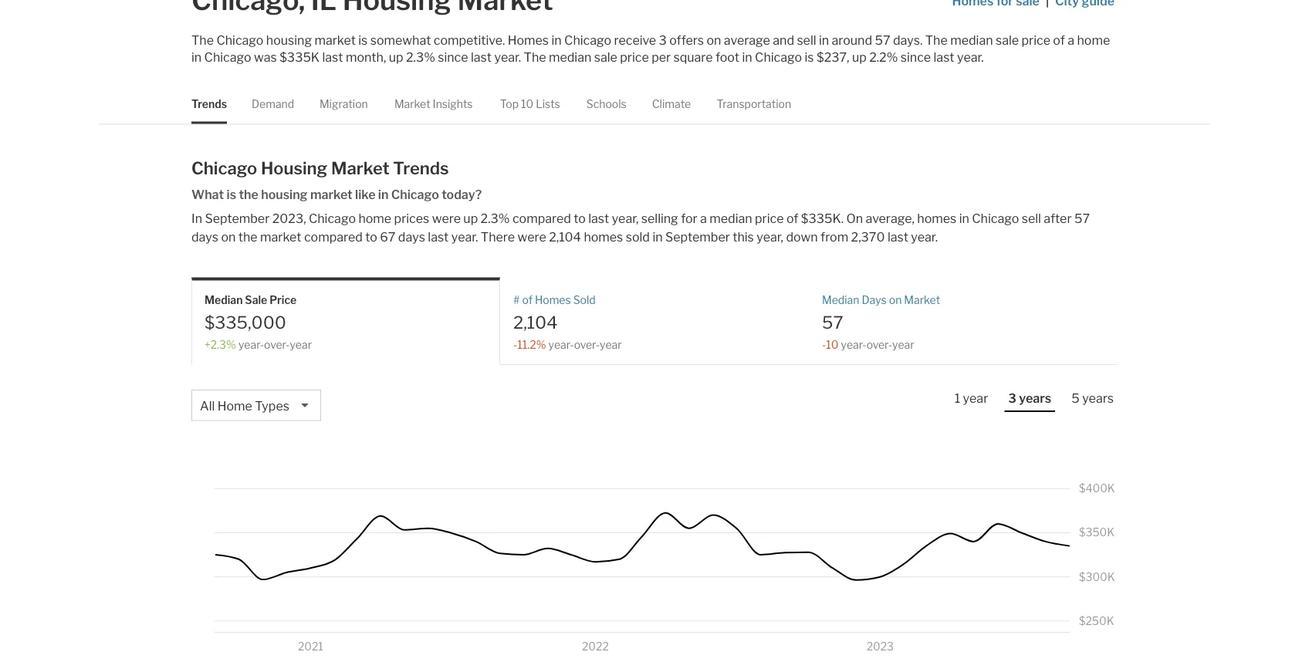 Task type: describe. For each thing, give the bounding box(es) containing it.
year inside median sale price $335,000 +2.3% year-over-year
[[290, 338, 312, 351]]

1 year
[[955, 391, 989, 406]]

days.
[[893, 32, 923, 47]]

chicago left after
[[972, 211, 1019, 226]]

demand
[[252, 97, 294, 110]]

of inside in september 2023, chicago home prices were up 2.3% compared to last year, selling for a median price of $335k. on average, homes in chicago sell after 57 days on the market compared to 67 days last year. there were 2,104 homes sold in september this year, down from 2,370 last year.
[[787, 211, 799, 226]]

over- for 2,104
[[574, 338, 600, 351]]

sold
[[573, 294, 596, 307]]

types
[[255, 398, 289, 413]]

5 years
[[1072, 391, 1114, 406]]

housing inside the chicago housing market is somewhat competitive. homes in chicago receive 3 offers on average and sell in around 57 days. the median sale price of a home in chicago was $335k last month, up 2.3% since last year. the median sale price per square foot in chicago is $237, up 2.2% since last year.
[[266, 32, 312, 47]]

5 years button
[[1068, 390, 1118, 411]]

1 horizontal spatial market
[[394, 97, 431, 110]]

1 vertical spatial market
[[331, 157, 390, 178]]

3 inside button
[[1009, 391, 1017, 406]]

1 vertical spatial market
[[310, 187, 353, 202]]

0 horizontal spatial up
[[389, 49, 403, 64]]

2 horizontal spatial the
[[926, 32, 948, 47]]

median for 57
[[822, 294, 860, 307]]

11.2%
[[518, 338, 546, 351]]

57 inside the chicago housing market is somewhat competitive. homes in chicago receive 3 offers on average and sell in around 57 days. the median sale price of a home in chicago was $335k last month, up 2.3% since last year. the median sale price per square foot in chicago is $237, up 2.2% since last year.
[[875, 32, 891, 47]]

in down selling
[[653, 230, 663, 245]]

insights
[[433, 97, 473, 110]]

average
[[724, 32, 770, 47]]

0 vertical spatial price
[[1022, 32, 1051, 47]]

migration link
[[320, 84, 368, 124]]

up inside in september 2023, chicago home prices were up 2.3% compared to last year, selling for a median price of $335k. on average, homes in chicago sell after 57 days on the market compared to 67 days last year. there were 2,104 homes sold in september this year, down from 2,370 last year.
[[464, 211, 478, 226]]

square
[[674, 49, 713, 64]]

schools link
[[587, 84, 627, 124]]

home
[[218, 398, 252, 413]]

#
[[513, 294, 520, 307]]

schools
[[587, 97, 627, 110]]

10 inside median days on market 57 -10 year-over-year
[[826, 338, 839, 351]]

chicago down the and
[[755, 49, 802, 64]]

0 horizontal spatial price
[[620, 49, 649, 64]]

$237,
[[817, 49, 850, 64]]

home inside in september 2023, chicago home prices were up 2.3% compared to last year, selling for a median price of $335k. on average, homes in chicago sell after 57 days on the market compared to 67 days last year. there were 2,104 homes sold in september this year, down from 2,370 last year.
[[359, 211, 392, 226]]

1 horizontal spatial were
[[518, 230, 546, 245]]

housing
[[261, 157, 328, 178]]

0 horizontal spatial year,
[[612, 211, 639, 226]]

0 vertical spatial trends
[[191, 97, 227, 110]]

was
[[254, 49, 277, 64]]

sold
[[626, 230, 650, 245]]

sale
[[245, 294, 267, 307]]

0 horizontal spatial were
[[432, 211, 461, 226]]

transportation
[[717, 97, 791, 110]]

0 horizontal spatial the
[[191, 32, 214, 47]]

67
[[380, 230, 396, 245]]

year inside button
[[963, 391, 989, 406]]

last right 2.2%
[[934, 49, 955, 64]]

0 vertical spatial the
[[239, 187, 259, 202]]

median days on market 57 -10 year-over-year
[[822, 294, 940, 351]]

1 vertical spatial housing
[[261, 187, 308, 202]]

in up trends link
[[191, 49, 202, 64]]

all
[[200, 398, 215, 413]]

what is the housing market like in chicago today?
[[191, 187, 482, 202]]

this
[[733, 230, 754, 245]]

1 horizontal spatial homes
[[917, 211, 957, 226]]

2.3% inside in september 2023, chicago home prices were up 2.3% compared to last year, selling for a median price of $335k. on average, homes in chicago sell after 57 days on the market compared to 67 days last year. there were 2,104 homes sold in september this year, down from 2,370 last year.
[[481, 211, 510, 226]]

the inside in september 2023, chicago home prices were up 2.3% compared to last year, selling for a median price of $335k. on average, homes in chicago sell after 57 days on the market compared to 67 days last year. there were 2,104 homes sold in september this year, down from 2,370 last year.
[[238, 230, 258, 245]]

the chicago housing market is somewhat competitive. homes in chicago receive 3 offers on average and sell in around 57 days. the median sale price of a home in chicago was $335k last month, up 2.3% since last year. the median sale price per square foot in chicago is $237, up 2.2% since last year.
[[191, 32, 1110, 64]]

for
[[681, 211, 698, 226]]

over- for 57
[[867, 338, 893, 351]]

median for $335,000
[[205, 294, 243, 307]]

chicago housing market trends
[[191, 157, 449, 178]]

market inside the chicago housing market is somewhat competitive. homes in chicago receive 3 offers on average and sell in around 57 days. the median sale price of a home in chicago was $335k last month, up 2.3% since last year. the median sale price per square foot in chicago is $237, up 2.2% since last year.
[[315, 32, 356, 47]]

selling
[[641, 211, 678, 226]]

last right $335k
[[322, 49, 343, 64]]

2.2%
[[870, 49, 898, 64]]

migration
[[320, 97, 368, 110]]

today?
[[442, 187, 482, 202]]

2 since from the left
[[901, 49, 931, 64]]

$335k.
[[801, 211, 844, 226]]

1 horizontal spatial sale
[[996, 32, 1019, 47]]

last left selling
[[589, 211, 609, 226]]

1 horizontal spatial to
[[574, 211, 586, 226]]

2023,
[[272, 211, 306, 226]]

of inside the chicago housing market is somewhat competitive. homes in chicago receive 3 offers on average and sell in around 57 days. the median sale price of a home in chicago was $335k last month, up 2.3% since last year. the median sale price per square foot in chicago is $237, up 2.2% since last year.
[[1053, 32, 1065, 47]]

sell inside the chicago housing market is somewhat competitive. homes in chicago receive 3 offers on average and sell in around 57 days. the median sale price of a home in chicago was $335k last month, up 2.3% since last year. the median sale price per square foot in chicago is $237, up 2.2% since last year.
[[797, 32, 817, 47]]

+2.3%
[[205, 338, 236, 351]]

in up $237, at the right
[[819, 32, 829, 47]]

median sale price $335,000 +2.3% year-over-year
[[205, 294, 312, 351]]

there
[[481, 230, 515, 245]]

year- for 2,104
[[549, 338, 574, 351]]

1 horizontal spatial the
[[524, 49, 546, 64]]

1 year button
[[951, 390, 992, 411]]

down
[[786, 230, 818, 245]]

year- for 57
[[841, 338, 867, 351]]

- for 57
[[822, 338, 826, 351]]

2.3% inside the chicago housing market is somewhat competitive. homes in chicago receive 3 offers on average and sell in around 57 days. the median sale price of a home in chicago was $335k last month, up 2.3% since last year. the median sale price per square foot in chicago is $237, up 2.2% since last year.
[[406, 49, 435, 64]]

2 horizontal spatial is
[[805, 49, 814, 64]]

per
[[652, 49, 671, 64]]

a inside in september 2023, chicago home prices were up 2.3% compared to last year, selling for a median price of $335k. on average, homes in chicago sell after 57 days on the market compared to 67 days last year. there were 2,104 homes sold in september this year, down from 2,370 last year.
[[700, 211, 707, 226]]

in
[[191, 211, 202, 226]]

what
[[191, 187, 224, 202]]

3 years button
[[1005, 390, 1056, 412]]

market insights
[[394, 97, 473, 110]]

demand link
[[252, 84, 294, 124]]

competitive.
[[434, 32, 505, 47]]

median inside in september 2023, chicago home prices were up 2.3% compared to last year, selling for a median price of $335k. on average, homes in chicago sell after 57 days on the market compared to 67 days last year. there were 2,104 homes sold in september this year, down from 2,370 last year.
[[710, 211, 752, 226]]

in right average,
[[959, 211, 970, 226]]

0 horizontal spatial sale
[[594, 49, 618, 64]]

somewhat
[[370, 32, 431, 47]]

in down 'average'
[[742, 49, 753, 64]]

market inside in september 2023, chicago home prices were up 2.3% compared to last year, selling for a median price of $335k. on average, homes in chicago sell after 57 days on the market compared to 67 days last year. there were 2,104 homes sold in september this year, down from 2,370 last year.
[[260, 230, 301, 245]]

years for 3 years
[[1019, 391, 1052, 406]]

of inside # of homes sold 2,104 -11.2% year-over-year
[[522, 294, 533, 307]]

lists
[[536, 97, 560, 110]]



Task type: vqa. For each thing, say whether or not it's contained in the screenshot.
search input icon
no



Task type: locate. For each thing, give the bounding box(es) containing it.
september down what
[[205, 211, 270, 226]]

0 horizontal spatial is
[[227, 187, 236, 202]]

on inside in september 2023, chicago home prices were up 2.3% compared to last year, selling for a median price of $335k. on average, homes in chicago sell after 57 days on the market compared to 67 days last year. there were 2,104 homes sold in september this year, down from 2,370 last year.
[[221, 230, 236, 245]]

year- inside # of homes sold 2,104 -11.2% year-over-year
[[549, 338, 574, 351]]

- for 2,104
[[513, 338, 518, 351]]

september down for
[[666, 230, 730, 245]]

around
[[832, 32, 873, 47]]

were
[[432, 211, 461, 226], [518, 230, 546, 245]]

median right "days."
[[951, 32, 993, 47]]

1 over- from the left
[[264, 338, 290, 351]]

2.3%
[[406, 49, 435, 64], [481, 211, 510, 226]]

1 vertical spatial 57
[[1075, 211, 1090, 226]]

is up month,
[[358, 32, 368, 47]]

1 vertical spatial 3
[[1009, 391, 1017, 406]]

0 vertical spatial market
[[315, 32, 356, 47]]

1 horizontal spatial median
[[710, 211, 752, 226]]

0 horizontal spatial year-
[[239, 338, 264, 351]]

since down the competitive.
[[438, 49, 468, 64]]

median left 'days'
[[822, 294, 860, 307]]

5
[[1072, 391, 1080, 406]]

sale
[[996, 32, 1019, 47], [594, 49, 618, 64]]

average,
[[866, 211, 915, 226]]

chicago
[[216, 32, 264, 47], [564, 32, 612, 47], [204, 49, 251, 64], [755, 49, 802, 64], [191, 157, 257, 178], [391, 187, 439, 202], [309, 211, 356, 226], [972, 211, 1019, 226]]

2 horizontal spatial up
[[852, 49, 867, 64]]

is left $237, at the right
[[805, 49, 814, 64]]

market up like
[[331, 157, 390, 178]]

offers
[[670, 32, 704, 47]]

0 vertical spatial 57
[[875, 32, 891, 47]]

2 vertical spatial market
[[260, 230, 301, 245]]

in up the lists
[[552, 32, 562, 47]]

sell right the and
[[797, 32, 817, 47]]

homes inside the chicago housing market is somewhat competitive. homes in chicago receive 3 offers on average and sell in around 57 days. the median sale price of a home in chicago was $335k last month, up 2.3% since last year. the median sale price per square foot in chicago is $237, up 2.2% since last year.
[[508, 32, 549, 47]]

0 vertical spatial home
[[1077, 32, 1110, 47]]

market up month,
[[315, 32, 356, 47]]

from
[[821, 230, 849, 245]]

57 inside in september 2023, chicago home prices were up 2.3% compared to last year, selling for a median price of $335k. on average, homes in chicago sell after 57 days on the market compared to 67 days last year. there were 2,104 homes sold in september this year, down from 2,370 last year.
[[1075, 211, 1090, 226]]

-
[[513, 338, 518, 351], [822, 338, 826, 351]]

chicago down the what is the housing market like in chicago today?
[[309, 211, 356, 226]]

0 horizontal spatial homes
[[584, 230, 623, 245]]

1 horizontal spatial up
[[464, 211, 478, 226]]

over- inside # of homes sold 2,104 -11.2% year-over-year
[[574, 338, 600, 351]]

2 - from the left
[[822, 338, 826, 351]]

1 vertical spatial trends
[[393, 157, 449, 178]]

1 vertical spatial of
[[787, 211, 799, 226]]

1 horizontal spatial median
[[822, 294, 860, 307]]

prices
[[394, 211, 429, 226]]

0 horizontal spatial trends
[[191, 97, 227, 110]]

1 vertical spatial sell
[[1022, 211, 1041, 226]]

0 vertical spatial september
[[205, 211, 270, 226]]

sell inside in september 2023, chicago home prices were up 2.3% compared to last year, selling for a median price of $335k. on average, homes in chicago sell after 57 days on the market compared to 67 days last year. there were 2,104 homes sold in september this year, down from 2,370 last year.
[[1022, 211, 1041, 226]]

1 horizontal spatial 57
[[875, 32, 891, 47]]

1 horizontal spatial year,
[[757, 230, 784, 245]]

year- down 'days'
[[841, 338, 867, 351]]

1 vertical spatial year,
[[757, 230, 784, 245]]

2,370
[[851, 230, 885, 245]]

1 vertical spatial september
[[666, 230, 730, 245]]

2 horizontal spatial market
[[904, 294, 940, 307]]

0 horizontal spatial market
[[331, 157, 390, 178]]

september
[[205, 211, 270, 226], [666, 230, 730, 245]]

market insights link
[[394, 84, 473, 124]]

home inside the chicago housing market is somewhat competitive. homes in chicago receive 3 offers on average and sell in around 57 days. the median sale price of a home in chicago was $335k last month, up 2.3% since last year. the median sale price per square foot in chicago is $237, up 2.2% since last year.
[[1077, 32, 1110, 47]]

0 vertical spatial 10
[[521, 97, 534, 110]]

0 vertical spatial homes
[[508, 32, 549, 47]]

year- inside median sale price $335,000 +2.3% year-over-year
[[239, 338, 264, 351]]

the
[[239, 187, 259, 202], [238, 230, 258, 245]]

all home types
[[200, 398, 289, 413]]

since down "days."
[[901, 49, 931, 64]]

year.
[[494, 49, 521, 64], [957, 49, 984, 64], [451, 230, 478, 245], [911, 230, 938, 245]]

top
[[500, 97, 519, 110]]

2,104 up 11.2%
[[513, 312, 558, 333]]

homes left sold
[[584, 230, 623, 245]]

3 over- from the left
[[867, 338, 893, 351]]

sell
[[797, 32, 817, 47], [1022, 211, 1041, 226]]

sell left after
[[1022, 211, 1041, 226]]

1 vertical spatial median
[[549, 49, 592, 64]]

like
[[355, 187, 376, 202]]

the
[[191, 32, 214, 47], [926, 32, 948, 47], [524, 49, 546, 64]]

were down today?
[[432, 211, 461, 226]]

up down today?
[[464, 211, 478, 226]]

0 horizontal spatial september
[[205, 211, 270, 226]]

last down average,
[[888, 230, 909, 245]]

price
[[270, 294, 297, 307]]

last down the competitive.
[[471, 49, 492, 64]]

market right 'days'
[[904, 294, 940, 307]]

trends left demand on the top left
[[191, 97, 227, 110]]

over- down 'days'
[[867, 338, 893, 351]]

on down what
[[221, 230, 236, 245]]

were right there
[[518, 230, 546, 245]]

the up top 10 lists
[[524, 49, 546, 64]]

0 vertical spatial were
[[432, 211, 461, 226]]

year-
[[239, 338, 264, 351], [549, 338, 574, 351], [841, 338, 867, 351]]

1 horizontal spatial compared
[[513, 211, 571, 226]]

chicago up prices
[[391, 187, 439, 202]]

compared up there
[[513, 211, 571, 226]]

median inside median days on market 57 -10 year-over-year
[[822, 294, 860, 307]]

market
[[315, 32, 356, 47], [310, 187, 353, 202], [260, 230, 301, 245]]

over- down "$335,000"
[[264, 338, 290, 351]]

0 vertical spatial is
[[358, 32, 368, 47]]

1 vertical spatial to
[[365, 230, 377, 245]]

climate
[[652, 97, 691, 110]]

trends
[[191, 97, 227, 110], [393, 157, 449, 178]]

0 horizontal spatial median
[[549, 49, 592, 64]]

on inside the chicago housing market is somewhat competitive. homes in chicago receive 3 offers on average and sell in around 57 days. the median sale price of a home in chicago was $335k last month, up 2.3% since last year. the median sale price per square foot in chicago is $237, up 2.2% since last year.
[[707, 32, 721, 47]]

0 vertical spatial median
[[951, 32, 993, 47]]

year- right 11.2%
[[549, 338, 574, 351]]

1 since from the left
[[438, 49, 468, 64]]

last
[[322, 49, 343, 64], [471, 49, 492, 64], [934, 49, 955, 64], [589, 211, 609, 226], [428, 230, 449, 245], [888, 230, 909, 245]]

over- down sold
[[574, 338, 600, 351]]

homes inside # of homes sold 2,104 -11.2% year-over-year
[[535, 294, 571, 307]]

the right "days."
[[926, 32, 948, 47]]

0 horizontal spatial median
[[205, 294, 243, 307]]

1 horizontal spatial september
[[666, 230, 730, 245]]

0 horizontal spatial a
[[700, 211, 707, 226]]

home
[[1077, 32, 1110, 47], [359, 211, 392, 226]]

$335,000
[[205, 312, 286, 333]]

2 vertical spatial median
[[710, 211, 752, 226]]

1 horizontal spatial years
[[1083, 391, 1114, 406]]

2 vertical spatial of
[[522, 294, 533, 307]]

on inside median days on market 57 -10 year-over-year
[[889, 294, 902, 307]]

days down prices
[[398, 230, 425, 245]]

homes left sold
[[535, 294, 571, 307]]

foot
[[716, 49, 740, 64]]

market left 'insights'
[[394, 97, 431, 110]]

market inside median days on market 57 -10 year-over-year
[[904, 294, 940, 307]]

housing up $335k
[[266, 32, 312, 47]]

and
[[773, 32, 794, 47]]

1 horizontal spatial is
[[358, 32, 368, 47]]

years for 5 years
[[1083, 391, 1114, 406]]

1 horizontal spatial -
[[822, 338, 826, 351]]

homes right average,
[[917, 211, 957, 226]]

0 horizontal spatial 2.3%
[[406, 49, 435, 64]]

year- down "$335,000"
[[239, 338, 264, 351]]

1 years from the left
[[1019, 391, 1052, 406]]

0 horizontal spatial days
[[191, 230, 219, 245]]

median up the lists
[[549, 49, 592, 64]]

1 horizontal spatial trends
[[393, 157, 449, 178]]

chicago left receive
[[564, 32, 612, 47]]

1 vertical spatial 10
[[826, 338, 839, 351]]

chicago up what
[[191, 157, 257, 178]]

climate link
[[652, 84, 691, 124]]

median
[[205, 294, 243, 307], [822, 294, 860, 307]]

up down around
[[852, 49, 867, 64]]

0 horizontal spatial of
[[522, 294, 533, 307]]

year
[[290, 338, 312, 351], [600, 338, 622, 351], [893, 338, 915, 351], [963, 391, 989, 406]]

1 median from the left
[[205, 294, 243, 307]]

year, right this
[[757, 230, 784, 245]]

1 days from the left
[[191, 230, 219, 245]]

a
[[1068, 32, 1075, 47], [700, 211, 707, 226]]

1 horizontal spatial year-
[[549, 338, 574, 351]]

top 10 lists link
[[500, 84, 560, 124]]

1
[[955, 391, 961, 406]]

2 horizontal spatial 57
[[1075, 211, 1090, 226]]

housing up 2023,
[[261, 187, 308, 202]]

top 10 lists
[[500, 97, 560, 110]]

on up foot
[[707, 32, 721, 47]]

2 over- from the left
[[574, 338, 600, 351]]

- inside median days on market 57 -10 year-over-year
[[822, 338, 826, 351]]

is
[[358, 32, 368, 47], [805, 49, 814, 64], [227, 187, 236, 202]]

3 inside the chicago housing market is somewhat competitive. homes in chicago receive 3 offers on average and sell in around 57 days. the median sale price of a home in chicago was $335k last month, up 2.3% since last year. the median sale price per square foot in chicago is $237, up 2.2% since last year.
[[659, 32, 667, 47]]

over- inside median days on market 57 -10 year-over-year
[[867, 338, 893, 351]]

over-
[[264, 338, 290, 351], [574, 338, 600, 351], [867, 338, 893, 351]]

1 vertical spatial home
[[359, 211, 392, 226]]

1 vertical spatial homes
[[584, 230, 623, 245]]

2 horizontal spatial year-
[[841, 338, 867, 351]]

0 horizontal spatial over-
[[264, 338, 290, 351]]

1 horizontal spatial since
[[901, 49, 931, 64]]

0 horizontal spatial 10
[[521, 97, 534, 110]]

of
[[1053, 32, 1065, 47], [787, 211, 799, 226], [522, 294, 533, 307]]

0 vertical spatial a
[[1068, 32, 1075, 47]]

days
[[862, 294, 887, 307]]

year inside median days on market 57 -10 year-over-year
[[893, 338, 915, 351]]

year- inside median days on market 57 -10 year-over-year
[[841, 338, 867, 351]]

trends link
[[191, 84, 227, 124]]

2 vertical spatial 57
[[822, 312, 844, 333]]

over- inside median sale price $335,000 +2.3% year-over-year
[[264, 338, 290, 351]]

0 horizontal spatial home
[[359, 211, 392, 226]]

the right what
[[239, 187, 259, 202]]

homes
[[508, 32, 549, 47], [535, 294, 571, 307]]

1 horizontal spatial over-
[[574, 338, 600, 351]]

up down somewhat
[[389, 49, 403, 64]]

median up this
[[710, 211, 752, 226]]

0 vertical spatial housing
[[266, 32, 312, 47]]

2.3% up there
[[481, 211, 510, 226]]

0 horizontal spatial years
[[1019, 391, 1052, 406]]

3
[[659, 32, 667, 47], [1009, 391, 1017, 406]]

years
[[1019, 391, 1052, 406], [1083, 391, 1114, 406]]

2 horizontal spatial over-
[[867, 338, 893, 351]]

receive
[[614, 32, 656, 47]]

median up "$335,000"
[[205, 294, 243, 307]]

0 vertical spatial compared
[[513, 211, 571, 226]]

after
[[1044, 211, 1072, 226]]

0 horizontal spatial compared
[[304, 230, 363, 245]]

to
[[574, 211, 586, 226], [365, 230, 377, 245]]

month,
[[346, 49, 386, 64]]

1 horizontal spatial sell
[[1022, 211, 1041, 226]]

is right what
[[227, 187, 236, 202]]

2 vertical spatial market
[[904, 294, 940, 307]]

57
[[875, 32, 891, 47], [1075, 211, 1090, 226], [822, 312, 844, 333]]

1 horizontal spatial price
[[755, 211, 784, 226]]

2 years from the left
[[1083, 391, 1114, 406]]

1 vertical spatial a
[[700, 211, 707, 226]]

0 vertical spatial sell
[[797, 32, 817, 47]]

0 vertical spatial homes
[[917, 211, 957, 226]]

trends up today?
[[393, 157, 449, 178]]

3 year- from the left
[[841, 338, 867, 351]]

1 horizontal spatial a
[[1068, 32, 1075, 47]]

1 year- from the left
[[239, 338, 264, 351]]

- inside # of homes sold 2,104 -11.2% year-over-year
[[513, 338, 518, 351]]

2 year- from the left
[[549, 338, 574, 351]]

2 days from the left
[[398, 230, 425, 245]]

3 up per
[[659, 32, 667, 47]]

0 horizontal spatial -
[[513, 338, 518, 351]]

on
[[847, 211, 863, 226]]

market down chicago housing market trends on the left
[[310, 187, 353, 202]]

year inside # of homes sold 2,104 -11.2% year-over-year
[[600, 338, 622, 351]]

median
[[951, 32, 993, 47], [549, 49, 592, 64], [710, 211, 752, 226]]

price inside in september 2023, chicago home prices were up 2.3% compared to last year, selling for a median price of $335k. on average, homes in chicago sell after 57 days on the market compared to 67 days last year. there were 2,104 homes sold in september this year, down from 2,370 last year.
[[755, 211, 784, 226]]

years right the 5
[[1083, 391, 1114, 406]]

year, up sold
[[612, 211, 639, 226]]

median inside median sale price $335,000 +2.3% year-over-year
[[205, 294, 243, 307]]

the up the sale
[[238, 230, 258, 245]]

10 inside top 10 lists link
[[521, 97, 534, 110]]

compared down the what is the housing market like in chicago today?
[[304, 230, 363, 245]]

days down in
[[191, 230, 219, 245]]

1 horizontal spatial days
[[398, 230, 425, 245]]

2,104 inside # of homes sold 2,104 -11.2% year-over-year
[[513, 312, 558, 333]]

0 vertical spatial year,
[[612, 211, 639, 226]]

# of homes sold 2,104 -11.2% year-over-year
[[513, 294, 622, 351]]

in september 2023, chicago home prices were up 2.3% compared to last year, selling for a median price of $335k. on average, homes in chicago sell after 57 days on the market compared to 67 days last year. there were 2,104 homes sold in september this year, down from 2,370 last year.
[[191, 211, 1090, 245]]

2.3% down somewhat
[[406, 49, 435, 64]]

2,104 inside in september 2023, chicago home prices were up 2.3% compared to last year, selling for a median price of $335k. on average, homes in chicago sell after 57 days on the market compared to 67 days last year. there were 2,104 homes sold in september this year, down from 2,370 last year.
[[549, 230, 581, 245]]

1 vertical spatial homes
[[535, 294, 571, 307]]

a inside the chicago housing market is somewhat competitive. homes in chicago receive 3 offers on average and sell in around 57 days. the median sale price of a home in chicago was $335k last month, up 2.3% since last year. the median sale price per square foot in chicago is $237, up 2.2% since last year.
[[1068, 32, 1075, 47]]

homes
[[917, 211, 957, 226], [584, 230, 623, 245]]

2,104 up sold
[[549, 230, 581, 245]]

1 vertical spatial the
[[238, 230, 258, 245]]

the up trends link
[[191, 32, 214, 47]]

up
[[389, 49, 403, 64], [852, 49, 867, 64], [464, 211, 478, 226]]

homes right the competitive.
[[508, 32, 549, 47]]

3 years
[[1009, 391, 1052, 406]]

57 inside median days on market 57 -10 year-over-year
[[822, 312, 844, 333]]

$335k
[[280, 49, 320, 64]]

1 horizontal spatial 3
[[1009, 391, 1017, 406]]

chicago up was
[[216, 32, 264, 47]]

2 horizontal spatial price
[[1022, 32, 1051, 47]]

on right 'days'
[[889, 294, 902, 307]]

2 median from the left
[[822, 294, 860, 307]]

price
[[1022, 32, 1051, 47], [620, 49, 649, 64], [755, 211, 784, 226]]

0 horizontal spatial to
[[365, 230, 377, 245]]

0 vertical spatial on
[[707, 32, 721, 47]]

transportation link
[[717, 84, 791, 124]]

1 horizontal spatial of
[[787, 211, 799, 226]]

0 vertical spatial 2,104
[[549, 230, 581, 245]]

1 vertical spatial is
[[805, 49, 814, 64]]

in right like
[[378, 187, 389, 202]]

years left the 5
[[1019, 391, 1052, 406]]

1 vertical spatial on
[[221, 230, 236, 245]]

last down prices
[[428, 230, 449, 245]]

1 vertical spatial compared
[[304, 230, 363, 245]]

1 - from the left
[[513, 338, 518, 351]]

3 right 1 year
[[1009, 391, 1017, 406]]

2 horizontal spatial median
[[951, 32, 993, 47]]

in
[[552, 32, 562, 47], [819, 32, 829, 47], [191, 49, 202, 64], [742, 49, 753, 64], [378, 187, 389, 202], [959, 211, 970, 226], [653, 230, 663, 245]]

market down 2023,
[[260, 230, 301, 245]]

chicago left was
[[204, 49, 251, 64]]

year,
[[612, 211, 639, 226], [757, 230, 784, 245]]



